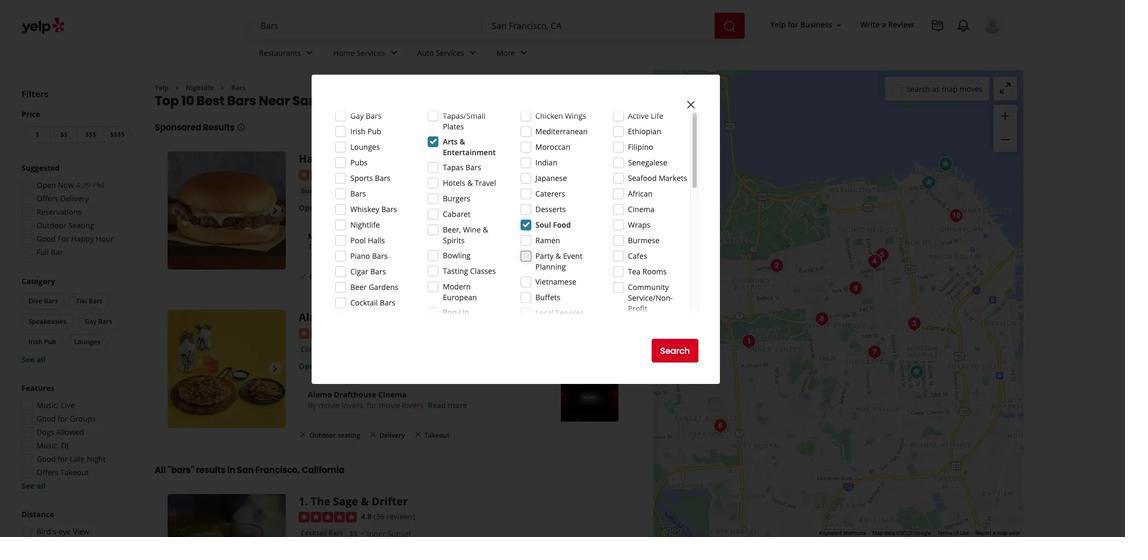Task type: describe. For each thing, give the bounding box(es) containing it.
eye
[[59, 527, 71, 537]]

search for search as map moves
[[907, 84, 930, 94]]

lounges inside lounges button
[[74, 337, 100, 347]]

irish inside search dialog
[[350, 126, 366, 137]]

& for hotels
[[467, 178, 473, 188]]

more
[[497, 48, 515, 58]]

search image
[[723, 20, 736, 33]]

outdoor for hard
[[310, 272, 336, 282]]

all "bars" results in san francisco, california
[[155, 464, 345, 477]]

good for good for groups
[[37, 414, 56, 424]]

category
[[21, 276, 55, 286]]

notifications image
[[957, 19, 970, 32]]

24 chevron down v2 image for auto services
[[467, 46, 479, 59]]

map region
[[602, 0, 1125, 537]]

& for party
[[556, 251, 561, 261]]

cinema inside button
[[301, 345, 325, 354]]

magic
[[308, 231, 330, 241]]

yelp for yelp link
[[155, 83, 169, 92]]

whiskey bars
[[350, 204, 397, 214]]

reviews) for 4.8 (36 reviews)
[[387, 512, 415, 522]]

irish pub inside button
[[28, 337, 56, 347]]

tea rooms
[[628, 267, 667, 277]]

previous image for hard rock cafe
[[172, 204, 185, 217]]

features
[[21, 383, 54, 393]]

0 horizontal spatial san
[[237, 464, 254, 477]]

a for report
[[993, 530, 996, 536]]

burgers link
[[299, 186, 328, 197]]

yelp for business
[[770, 20, 832, 30]]

lounges button
[[67, 334, 107, 350]]

american (traditional) button
[[332, 186, 409, 197]]

the sage & drifter link
[[311, 494, 408, 509]]

delivery for alamo
[[380, 431, 405, 440]]

seating for rock
[[338, 272, 360, 282]]

today!
[[390, 242, 412, 252]]

offers for offers delivery
[[37, 193, 58, 204]]

chicken wings
[[536, 111, 586, 121]]

drafthouse for alamo drafthouse cinema by movie lovers, for movie lovers read more
[[334, 389, 376, 400]]

lovers,
[[342, 400, 365, 410]]

fisherman's
[[464, 186, 507, 197]]

pm for open now 4:29 pm
[[93, 180, 104, 190]]

keyboard shortcuts button
[[819, 530, 866, 537]]

restaurants link
[[250, 39, 325, 70]]

google
[[914, 530, 931, 536]]

cigar bars
[[350, 267, 386, 277]]

price group
[[21, 109, 133, 145]]

& for arts
[[460, 137, 465, 147]]

restaurants inside search dialog
[[443, 318, 485, 328]]

16 close v2 image for outdoor seating
[[299, 431, 307, 439]]

the sage & drifter image
[[738, 331, 760, 352]]

cocktail inside search dialog
[[350, 298, 378, 308]]

user actions element
[[762, 13, 1017, 80]]

alamo for alamo drafthouse cinema new mission
[[299, 310, 333, 325]]

10
[[181, 92, 194, 110]]

seating
[[68, 220, 94, 231]]

.
[[305, 494, 308, 509]]

kids
[[352, 242, 366, 252]]

scarlet lounge image
[[766, 255, 788, 276]]

hotels
[[443, 178, 465, 188]]

cafes
[[628, 251, 647, 261]]

senegalese
[[628, 157, 668, 168]]

error
[[1009, 530, 1021, 536]]

the social study image
[[864, 251, 885, 272]]

gay inside gay bars "button"
[[85, 317, 97, 326]]

(36
[[374, 512, 385, 522]]

24 chevron down v2 image for home services
[[387, 46, 400, 59]]

mini bar sf image
[[845, 278, 867, 299]]

american (traditional)
[[335, 186, 407, 196]]

business categories element
[[250, 39, 1002, 70]]

whiskey
[[350, 204, 379, 214]]

here
[[366, 231, 384, 241]]

pm for open until 10:00 pm
[[360, 203, 371, 213]]

4.8 (36 reviews)
[[361, 512, 415, 522]]

close image
[[685, 98, 698, 111]]

cinema left pop-
[[399, 310, 440, 325]]

rooms
[[643, 267, 667, 277]]

16 close v2 image for takeout
[[414, 431, 422, 439]]

0 vertical spatial outdoor
[[37, 220, 66, 231]]

$ button
[[24, 126, 50, 143]]

as
[[932, 84, 940, 94]]

happy
[[71, 234, 94, 244]]

see for category
[[21, 355, 35, 365]]

for for late
[[58, 454, 68, 464]]

pop-up restaurants
[[443, 307, 485, 328]]

profit
[[628, 304, 647, 314]]

read inside magic kicks off here try our new kids menu today! read more
[[416, 242, 434, 252]]

cocktail bars button
[[414, 186, 460, 197]]

good for good for late night
[[37, 454, 56, 464]]

results
[[203, 122, 235, 134]]

tasting classes
[[443, 266, 496, 276]]

kennedy's indian curry house & irish pub image
[[918, 172, 940, 193]]

soul food
[[536, 220, 571, 230]]

hard rock cafe image
[[935, 153, 956, 175]]

beer, wine & spirits
[[443, 225, 488, 246]]

0 vertical spatial francisco,
[[320, 92, 386, 110]]

open for now
[[37, 180, 56, 190]]

tea
[[628, 267, 641, 277]]

drifter
[[372, 494, 408, 509]]

cocktail bars link
[[414, 186, 460, 197]]

pub inside button
[[44, 337, 56, 347]]

good for happy hour
[[37, 234, 114, 244]]

next image for hard
[[269, 204, 282, 217]]

report a map error
[[976, 530, 1021, 536]]

filipino
[[628, 142, 653, 152]]

for
[[58, 234, 69, 244]]

party
[[536, 251, 554, 261]]

takeout inside group
[[60, 468, 89, 478]]

cafe
[[357, 152, 381, 166]]

pool halls
[[350, 235, 385, 246]]

off
[[353, 231, 364, 241]]

group containing features
[[18, 383, 133, 492]]

1 horizontal spatial alamo drafthouse cinema new mission image
[[906, 361, 927, 383]]

map for moves
[[942, 84, 958, 94]]

more inside the alamo drafthouse cinema by movie lovers, for movie lovers read more
[[448, 400, 467, 410]]

plates
[[443, 121, 464, 132]]

report a map error link
[[976, 530, 1021, 536]]

more inside magic kicks off here try our new kids menu today! read more
[[436, 242, 456, 252]]

for inside the alamo drafthouse cinema by movie lovers, for movie lovers read more
[[367, 400, 377, 410]]

entertainment
[[443, 147, 496, 157]]

terms
[[937, 530, 953, 536]]

1 vertical spatial california
[[302, 464, 345, 477]]

reviews) for 2.8 (1.1k reviews)
[[392, 169, 421, 179]]

reservations
[[37, 207, 82, 217]]

full bar
[[37, 247, 63, 257]]

kicks
[[332, 231, 352, 241]]

0 horizontal spatial alamo drafthouse cinema new mission image
[[168, 310, 286, 428]]

community service/non- profit
[[628, 282, 673, 314]]

for for business
[[788, 20, 799, 30]]

sports bars
[[350, 173, 391, 183]]

2 vertical spatial open
[[299, 361, 319, 371]]

see all button for category
[[21, 355, 46, 365]]

yelp for yelp for business
[[770, 20, 786, 30]]

wharf
[[509, 186, 530, 197]]

0 horizontal spatial nightlife
[[186, 83, 214, 92]]

travel
[[475, 178, 496, 188]]

slideshow element for alamo
[[168, 310, 286, 428]]

(traditional)
[[367, 186, 407, 196]]

wraps
[[628, 220, 651, 230]]

home services
[[333, 48, 385, 58]]

offers delivery
[[37, 193, 89, 204]]

burgers inside search dialog
[[443, 193, 471, 204]]

expand map image
[[999, 82, 1012, 95]]

burgers inside button
[[301, 186, 326, 196]]

sponsored results
[[155, 122, 235, 134]]

dj
[[61, 441, 68, 451]]

16 chevron right v2 image
[[173, 84, 182, 92]]

hard rock cafe image
[[168, 152, 286, 270]]

tiki bars
[[76, 297, 103, 306]]

distance
[[21, 509, 54, 520]]

cinema link
[[299, 344, 327, 355]]

dogs allowed
[[37, 427, 84, 437]]

modern european
[[443, 282, 477, 303]]

open now 4:29 pm
[[37, 180, 104, 190]]

keyboard shortcuts
[[819, 530, 866, 536]]

gardens
[[369, 282, 399, 292]]

irish inside button
[[28, 337, 42, 347]]

$$$$ button
[[104, 126, 131, 143]]

all for features
[[36, 481, 46, 491]]

search for search
[[660, 345, 690, 357]]

suggested
[[21, 163, 60, 173]]

cocktail bars inside search dialog
[[350, 298, 396, 308]]



Task type: vqa. For each thing, say whether or not it's contained in the screenshot.
Distance
yes



Task type: locate. For each thing, give the bounding box(es) containing it.
1 good from the top
[[37, 234, 56, 244]]

burgers down 2.8 star rating image
[[301, 186, 326, 196]]

1 vertical spatial read
[[428, 400, 446, 410]]

24 chevron down v2 image inside the restaurants link
[[303, 46, 316, 59]]

0 horizontal spatial yelp
[[155, 83, 169, 92]]

16 info v2 image
[[237, 123, 245, 132]]

1 horizontal spatial 16 checkmark v2 image
[[369, 272, 377, 281]]

gay bars inside "button"
[[85, 317, 112, 326]]

see all button down irish pub button
[[21, 355, 46, 365]]

0 vertical spatial san
[[292, 92, 317, 110]]

1 vertical spatial san
[[237, 464, 254, 477]]

24 chevron down v2 image right auto services
[[467, 46, 479, 59]]

0 vertical spatial delivery
[[60, 193, 89, 204]]

good up the dogs
[[37, 414, 56, 424]]

24 chevron down v2 image
[[303, 46, 316, 59], [467, 46, 479, 59]]

drafthouse down "beer"
[[336, 310, 397, 325]]

lounges inside search dialog
[[350, 142, 380, 152]]

1 seating from the top
[[338, 272, 360, 282]]

alamo drafthouse cinema new mission
[[299, 310, 511, 325]]

outdoor down "by"
[[310, 431, 336, 440]]

1 vertical spatial good
[[37, 414, 56, 424]]

& inside arts & entertainment
[[460, 137, 465, 147]]

restaurants up near
[[259, 48, 301, 58]]

tiki
[[76, 297, 87, 306]]

yelp link
[[155, 83, 169, 92]]

2 vertical spatial outdoor
[[310, 431, 336, 440]]

16 close v2 image for delivery
[[369, 431, 377, 439]]

a right write
[[882, 20, 886, 30]]

2 slideshow element from the top
[[168, 310, 286, 428]]

1 see all button from the top
[[21, 355, 46, 365]]

previous image for alamo drafthouse cinema new mission
[[172, 363, 185, 376]]

1 horizontal spatial san
[[292, 92, 317, 110]]

1 horizontal spatial gay bars
[[350, 111, 382, 121]]

2 see all button from the top
[[21, 481, 46, 491]]

0 vertical spatial see all button
[[21, 355, 46, 365]]

desserts
[[536, 204, 566, 214]]

24 chevron down v2 image left auto
[[387, 46, 400, 59]]

0 vertical spatial outdoor seating
[[310, 272, 360, 282]]

1 16 checkmark v2 image from the left
[[299, 272, 307, 281]]

2.8 star rating image
[[299, 170, 357, 180]]

auto services
[[417, 48, 464, 58]]

alamo drafthouse cinema new mission link
[[299, 310, 511, 325]]

pm right 10:00
[[360, 203, 371, 213]]

drafthouse up lovers,
[[334, 389, 376, 400]]

read right today!
[[416, 242, 434, 252]]

1 horizontal spatial pub
[[368, 126, 381, 137]]

gay bars up cafe in the top of the page
[[350, 111, 382, 121]]

offers up the reservations
[[37, 193, 58, 204]]

california up plates
[[389, 92, 452, 110]]

slideshow element for hard
[[168, 152, 286, 270]]

0 vertical spatial gay bars
[[350, 111, 382, 121]]

seating down lovers,
[[338, 431, 360, 440]]

16 chevron down v2 image
[[835, 21, 843, 29]]

group containing category
[[19, 276, 133, 365]]

2 16 close v2 image from the left
[[369, 431, 377, 439]]

2 see from the top
[[21, 481, 35, 491]]

0 vertical spatial pm
[[93, 180, 104, 190]]

nightlife up 'off'
[[350, 220, 380, 230]]

cocktail bars
[[416, 186, 458, 196], [350, 298, 396, 308]]

yelp left 16 chevron right v2 image
[[155, 83, 169, 92]]

restaurants inside the restaurants link
[[259, 48, 301, 58]]

services inside search dialog
[[556, 308, 584, 318]]

lost and found image
[[710, 415, 731, 437]]

cocktail bars inside button
[[416, 186, 458, 196]]

0 vertical spatial pub
[[368, 126, 381, 137]]

0 vertical spatial seating
[[338, 272, 360, 282]]

1 horizontal spatial movie
[[379, 400, 400, 410]]

1 vertical spatial see
[[21, 481, 35, 491]]

indian
[[536, 157, 558, 168]]

san right "in"
[[237, 464, 254, 477]]

read
[[416, 242, 434, 252], [428, 400, 446, 410]]

0 vertical spatial cocktail
[[416, 186, 442, 196]]

movie right "by"
[[319, 400, 340, 410]]

cocktail bars down tapas
[[416, 186, 458, 196]]

moves
[[960, 84, 983, 94]]

keyboard
[[819, 530, 842, 536]]

24 chevron down v2 image for restaurants
[[303, 46, 316, 59]]

drafthouse for alamo drafthouse cinema new mission
[[336, 310, 397, 325]]

see all for category
[[21, 355, 46, 365]]

2 vertical spatial delivery
[[380, 431, 405, 440]]

1 horizontal spatial gay
[[350, 111, 364, 121]]

european
[[443, 292, 477, 303]]

francisco, down home services
[[320, 92, 386, 110]]

open inside group
[[37, 180, 56, 190]]

1 vertical spatial more
[[448, 400, 467, 410]]

1 vertical spatial francisco,
[[255, 464, 300, 477]]

sponsored
[[155, 122, 201, 134]]

2 offers from the top
[[37, 468, 58, 478]]

services for local services
[[556, 308, 584, 318]]

cinema button
[[299, 344, 327, 355]]

& inside beer, wine & spirits
[[483, 225, 488, 235]]

zoom in image
[[999, 109, 1012, 122]]

& up planning
[[556, 251, 561, 261]]

1 horizontal spatial restaurants
[[443, 318, 485, 328]]

wine
[[463, 225, 481, 235]]

san right near
[[292, 92, 317, 110]]

beer,
[[443, 225, 461, 235]]

1 vertical spatial search
[[660, 345, 690, 357]]

map right as
[[942, 84, 958, 94]]

cinema down 3.5 star rating image
[[301, 345, 325, 354]]

all down offers takeout
[[36, 481, 46, 491]]

good up full
[[37, 234, 56, 244]]

option group
[[18, 509, 133, 537]]

1 slideshow element from the top
[[168, 152, 286, 270]]

open for until
[[299, 203, 319, 213]]

projects image
[[931, 19, 944, 32]]

active life
[[628, 111, 664, 121]]

irish pub
[[350, 126, 381, 137], [28, 337, 56, 347]]

cocktail inside button
[[416, 186, 442, 196]]

1 see from the top
[[21, 355, 35, 365]]

pm right 4:29
[[93, 180, 104, 190]]

1 vertical spatial nightlife
[[350, 220, 380, 230]]

movie left lovers
[[379, 400, 400, 410]]

group
[[994, 105, 1017, 152], [18, 163, 133, 261], [19, 276, 133, 365], [18, 383, 133, 492]]

open until 10:00 pm
[[299, 203, 371, 213]]

zoom out image
[[999, 133, 1012, 146]]

offers for offers takeout
[[37, 468, 58, 478]]

search as map moves
[[907, 84, 983, 94]]

nightlife inside search dialog
[[350, 220, 380, 230]]

music: down features
[[37, 400, 59, 411]]

search inside search button
[[660, 345, 690, 357]]

services for home services
[[357, 48, 385, 58]]

more right lovers
[[448, 400, 467, 410]]

None search field
[[252, 13, 747, 39]]

0 vertical spatial see all
[[21, 355, 46, 365]]

next image for alamo
[[269, 363, 282, 376]]

2 horizontal spatial 16 close v2 image
[[414, 431, 422, 439]]

beer
[[350, 282, 367, 292]]

1 vertical spatial next image
[[269, 363, 282, 376]]

data
[[884, 530, 895, 536]]

2 24 chevron down v2 image from the left
[[467, 46, 479, 59]]

irish
[[350, 126, 366, 137], [28, 337, 42, 347]]

$$$ button
[[77, 126, 104, 143]]

for
[[788, 20, 799, 30], [367, 400, 377, 410], [58, 414, 68, 424], [58, 454, 68, 464]]

2 24 chevron down v2 image from the left
[[517, 46, 530, 59]]

0 vertical spatial reviews)
[[392, 169, 421, 179]]

0 horizontal spatial map
[[942, 84, 958, 94]]

california up "the"
[[302, 464, 345, 477]]

up
[[459, 307, 469, 318]]

delivery up "gardens"
[[380, 272, 405, 282]]

services right auto
[[436, 48, 464, 58]]

irish pub up cafe in the top of the page
[[350, 126, 381, 137]]

see all for features
[[21, 481, 46, 491]]

outdoor
[[37, 220, 66, 231], [310, 272, 336, 282], [310, 431, 336, 440]]

1 vertical spatial cocktail bars
[[350, 298, 396, 308]]

all down irish pub button
[[36, 355, 46, 365]]

4.8 star rating image
[[299, 512, 357, 523]]

arts & entertainment
[[443, 137, 496, 157]]

outdoor seating for drafthouse
[[310, 431, 360, 440]]

gay up cafe in the top of the page
[[350, 111, 364, 121]]

hard
[[299, 152, 325, 166]]

1 offers from the top
[[37, 193, 58, 204]]

1 horizontal spatial california
[[389, 92, 452, 110]]

seating for drafthouse
[[338, 431, 360, 440]]

price
[[21, 109, 40, 119]]

1 movie from the left
[[319, 400, 340, 410]]

2 outdoor seating from the top
[[310, 431, 360, 440]]

& right the arts
[[460, 137, 465, 147]]

0 horizontal spatial pub
[[44, 337, 56, 347]]

sports
[[350, 173, 373, 183]]

2 vertical spatial good
[[37, 454, 56, 464]]

0 horizontal spatial search
[[660, 345, 690, 357]]

the
[[311, 494, 330, 509]]

outdoor seating down lovers,
[[310, 431, 360, 440]]

0 horizontal spatial 24 chevron down v2 image
[[387, 46, 400, 59]]

2 next image from the top
[[269, 363, 282, 376]]

dive bars
[[28, 297, 58, 306]]

bowling
[[443, 250, 471, 261]]

0 vertical spatial nightlife
[[186, 83, 214, 92]]

0 vertical spatial yelp
[[770, 20, 786, 30]]

seating
[[338, 272, 360, 282], [338, 431, 360, 440]]

lounges up the pubs
[[350, 142, 380, 152]]

pub up cafe in the top of the page
[[368, 126, 381, 137]]

last call bar image
[[864, 342, 885, 363]]

0 horizontal spatial 16 checkmark v2 image
[[299, 272, 307, 281]]

1 horizontal spatial burgers
[[443, 193, 471, 204]]

zam zam image
[[811, 308, 833, 330]]

1 vertical spatial gay
[[85, 317, 97, 326]]

filters
[[21, 88, 48, 100]]

gay bars inside search dialog
[[350, 111, 382, 121]]

offers down good for late night
[[37, 468, 58, 478]]

hard rock cafe link
[[299, 152, 381, 166]]

caterers
[[536, 189, 565, 199]]

1 vertical spatial music:
[[37, 441, 59, 451]]

0 vertical spatial drafthouse
[[336, 310, 397, 325]]

2 vertical spatial takeout
[[60, 468, 89, 478]]

read right lovers
[[428, 400, 446, 410]]

1 vertical spatial seating
[[338, 431, 360, 440]]

1 see all from the top
[[21, 355, 46, 365]]

cocktail left hotels
[[416, 186, 442, 196]]

see all down irish pub button
[[21, 355, 46, 365]]

delivery down open now 4:29 pm
[[60, 193, 89, 204]]

yelp
[[770, 20, 786, 30], [155, 83, 169, 92]]

1 24 chevron down v2 image from the left
[[387, 46, 400, 59]]

1 vertical spatial open
[[299, 203, 319, 213]]

open down suggested
[[37, 180, 56, 190]]

lion's den bar and lounge image
[[946, 205, 967, 227]]

seating up "beer"
[[338, 272, 360, 282]]

tapas/small plates
[[443, 111, 486, 132]]

see
[[21, 355, 35, 365], [21, 481, 35, 491]]

menu
[[368, 242, 388, 252]]

option group containing distance
[[18, 509, 133, 537]]

delivery down the alamo drafthouse cinema by movie lovers, for movie lovers read more
[[380, 431, 405, 440]]

24 chevron down v2 image right more
[[517, 46, 530, 59]]

0 vertical spatial see
[[21, 355, 35, 365]]

24 chevron down v2 image left the home at left top
[[303, 46, 316, 59]]

tapas bars
[[443, 162, 481, 173]]

cinema up lovers
[[378, 389, 407, 400]]

map left error
[[997, 530, 1008, 536]]

1 next image from the top
[[269, 204, 282, 217]]

all
[[155, 464, 166, 477]]

0 horizontal spatial cocktail bars
[[350, 298, 396, 308]]

a right report
[[993, 530, 996, 536]]

services right local
[[556, 308, 584, 318]]

0 vertical spatial gay
[[350, 111, 364, 121]]

search dialog
[[0, 0, 1125, 537]]

cinema inside the alamo drafthouse cinema by movie lovers, for movie lovers read more
[[378, 389, 407, 400]]

nightlife right 16 chevron right v2 image
[[186, 83, 214, 92]]

services right the home at left top
[[357, 48, 385, 58]]

1 vertical spatial outdoor
[[310, 272, 336, 282]]

irish down speakeasies button
[[28, 337, 42, 347]]

2 seating from the top
[[338, 431, 360, 440]]

1 horizontal spatial cocktail bars
[[416, 186, 458, 196]]

0 vertical spatial all
[[36, 355, 46, 365]]

bird's-eye view
[[37, 527, 89, 537]]

3 good from the top
[[37, 454, 56, 464]]

takeout
[[424, 272, 450, 282], [424, 431, 450, 440], [60, 468, 89, 478]]

group containing suggested
[[18, 163, 133, 261]]

0 vertical spatial irish
[[350, 126, 366, 137]]

map
[[942, 84, 958, 94], [997, 530, 1008, 536]]

0 vertical spatial previous image
[[172, 204, 185, 217]]

0 vertical spatial open
[[37, 180, 56, 190]]

gay down tiki bars "button"
[[85, 317, 97, 326]]

pub inside search dialog
[[368, 126, 381, 137]]

(1.1k
[[374, 169, 391, 179]]

event
[[563, 251, 583, 261]]

16 checkmark v2 image for outdoor seating
[[299, 272, 307, 281]]

see all up the distance
[[21, 481, 46, 491]]

music: down the dogs
[[37, 441, 59, 451]]

open down burgers button
[[299, 203, 319, 213]]

1 vertical spatial all
[[36, 481, 46, 491]]

2 see all from the top
[[21, 481, 46, 491]]

dahlia lounge image
[[904, 313, 925, 335]]

cinema inside search dialog
[[628, 204, 655, 214]]

services for auto services
[[436, 48, 464, 58]]

alamo up "by"
[[308, 389, 332, 400]]

0 vertical spatial next image
[[269, 204, 282, 217]]

cinema down african
[[628, 204, 655, 214]]

2 previous image from the top
[[172, 363, 185, 376]]

yelp left business
[[770, 20, 786, 30]]

1 vertical spatial see all
[[21, 481, 46, 491]]

1 horizontal spatial services
[[436, 48, 464, 58]]

alamo for alamo drafthouse cinema by movie lovers, for movie lovers read more
[[308, 389, 332, 400]]

pm inside group
[[93, 180, 104, 190]]

bars inside "button"
[[89, 297, 103, 306]]

0 horizontal spatial francisco,
[[255, 464, 300, 477]]

previous image
[[172, 204, 185, 217], [172, 363, 185, 376]]

for left business
[[788, 20, 799, 30]]

0 horizontal spatial gay bars
[[85, 317, 112, 326]]

3.5 star rating image
[[299, 328, 357, 339]]

gay bars down tiki bars "button"
[[85, 317, 112, 326]]

open down cinema link
[[299, 361, 319, 371]]

irish pub inside search dialog
[[350, 126, 381, 137]]

more down beer,
[[436, 242, 456, 252]]

1 vertical spatial cocktail
[[350, 298, 378, 308]]

0 vertical spatial california
[[389, 92, 452, 110]]

outdoor down the reservations
[[37, 220, 66, 231]]

irish pub down speakeasies button
[[28, 337, 56, 347]]

food
[[553, 220, 571, 230]]

0 vertical spatial music:
[[37, 400, 59, 411]]

map for error
[[997, 530, 1008, 536]]

music: for music: dj
[[37, 441, 59, 451]]

outdoor seating for rock
[[310, 272, 360, 282]]

2 all from the top
[[36, 481, 46, 491]]

for right lovers,
[[367, 400, 377, 410]]

for inside yelp for business "button"
[[788, 20, 799, 30]]

& right the wine
[[483, 225, 488, 235]]

services
[[357, 48, 385, 58], [436, 48, 464, 58], [556, 308, 584, 318]]

home
[[333, 48, 355, 58]]

0 horizontal spatial pm
[[93, 180, 104, 190]]

see up the distance
[[21, 481, 35, 491]]

alamo inside the alamo drafthouse cinema by movie lovers, for movie lovers read more
[[308, 389, 332, 400]]

good for good for happy hour
[[37, 234, 56, 244]]

24 chevron down v2 image inside more link
[[517, 46, 530, 59]]

$$$$
[[110, 130, 125, 139]]

delivery inside group
[[60, 193, 89, 204]]

1 vertical spatial reviews)
[[387, 512, 415, 522]]

24 chevron down v2 image
[[387, 46, 400, 59], [517, 46, 530, 59]]

1 previous image from the top
[[172, 204, 185, 217]]

dive
[[28, 297, 42, 306]]

& left the 'travel'
[[467, 178, 473, 188]]

see down irish pub button
[[21, 355, 35, 365]]

2 music: from the top
[[37, 441, 59, 451]]

16 close v2 image
[[299, 431, 307, 439], [369, 431, 377, 439], [414, 431, 422, 439]]

drafthouse inside the alamo drafthouse cinema by movie lovers, for movie lovers read more
[[334, 389, 376, 400]]

see all button for features
[[21, 481, 46, 491]]

read inside the alamo drafthouse cinema by movie lovers, for movie lovers read more
[[428, 400, 446, 410]]

0 vertical spatial alamo
[[299, 310, 333, 325]]

24 chevron down v2 image inside home services link
[[387, 46, 400, 59]]

for for groups
[[58, 414, 68, 424]]

by
[[308, 400, 317, 410]]

2 movie from the left
[[379, 400, 400, 410]]

0 horizontal spatial cocktail
[[350, 298, 378, 308]]

cocktail down "beer"
[[350, 298, 378, 308]]

0 vertical spatial takeout
[[424, 272, 450, 282]]

1 horizontal spatial nightlife
[[350, 220, 380, 230]]

new
[[335, 242, 350, 252]]

community
[[628, 282, 669, 292]]

0 horizontal spatial a
[[882, 20, 886, 30]]

1 horizontal spatial map
[[997, 530, 1008, 536]]

speakeasies
[[28, 317, 66, 326]]

1 vertical spatial lounges
[[74, 337, 100, 347]]

groups
[[70, 414, 96, 424]]

outdoor for alamo
[[310, 431, 336, 440]]

cocktail bars down beer gardens
[[350, 298, 396, 308]]

outdoor down our
[[310, 272, 336, 282]]

bar
[[51, 247, 63, 257]]

more link
[[488, 39, 539, 70]]

see all button up the distance
[[21, 481, 46, 491]]

fermentation lab image
[[871, 244, 893, 266]]

1 all from the top
[[36, 355, 46, 365]]

1 vertical spatial pub
[[44, 337, 56, 347]]

live
[[61, 400, 75, 411]]

0 horizontal spatial 16 close v2 image
[[299, 431, 307, 439]]

piano bars
[[350, 251, 388, 261]]

gay inside search dialog
[[350, 111, 364, 121]]

& up 4.8 on the bottom
[[361, 494, 369, 509]]

0 vertical spatial irish pub
[[350, 126, 381, 137]]

1 horizontal spatial 24 chevron down v2 image
[[517, 46, 530, 59]]

good down the "music: dj"
[[37, 454, 56, 464]]

16 checkmark v2 image
[[299, 272, 307, 281], [369, 272, 377, 281]]

24 chevron down v2 image for more
[[517, 46, 530, 59]]

1 vertical spatial takeout
[[424, 431, 450, 440]]

irish up cafe in the top of the page
[[350, 126, 366, 137]]

delivery for hard
[[380, 272, 405, 282]]

slideshow element
[[168, 152, 286, 270], [168, 310, 286, 428]]

0 vertical spatial search
[[907, 84, 930, 94]]

google image
[[656, 523, 692, 537]]

reviews) down drifter
[[387, 512, 415, 522]]

16 checkmark v2 image for delivery
[[369, 272, 377, 281]]

1 music: from the top
[[37, 400, 59, 411]]

yelp inside yelp for business "button"
[[770, 20, 786, 30]]

san
[[292, 92, 317, 110], [237, 464, 254, 477]]

1 horizontal spatial yelp
[[770, 20, 786, 30]]

more
[[436, 242, 456, 252], [448, 400, 467, 410]]

& inside party & event planning
[[556, 251, 561, 261]]

francisco,
[[320, 92, 386, 110], [255, 464, 300, 477]]

for up dogs allowed
[[58, 414, 68, 424]]

all for category
[[36, 355, 46, 365]]

1 16 close v2 image from the left
[[299, 431, 307, 439]]

california
[[389, 92, 452, 110], [302, 464, 345, 477]]

2 16 checkmark v2 image from the left
[[369, 272, 377, 281]]

0 vertical spatial slideshow element
[[168, 152, 286, 270]]

0 horizontal spatial 24 chevron down v2 image
[[303, 46, 316, 59]]

alamo up 3.5 star rating image
[[299, 310, 333, 325]]

lounges down gay bars "button"
[[74, 337, 100, 347]]

0 vertical spatial read
[[416, 242, 434, 252]]

1 outdoor seating from the top
[[310, 272, 360, 282]]

restaurants down up
[[443, 318, 485, 328]]

music: for music: live
[[37, 400, 59, 411]]

0 horizontal spatial restaurants
[[259, 48, 301, 58]]

2 horizontal spatial services
[[556, 308, 584, 318]]

dogs
[[37, 427, 54, 437]]

alamo drafthouse cinema new mission image
[[168, 310, 286, 428], [906, 361, 927, 383]]

our
[[321, 242, 333, 252]]

chicken
[[536, 111, 563, 121]]

results
[[196, 464, 226, 477]]

pub down speakeasies button
[[44, 337, 56, 347]]

for up offers takeout
[[58, 454, 68, 464]]

home services link
[[325, 39, 409, 70]]

ethiopian
[[628, 126, 661, 137]]

0 horizontal spatial gay
[[85, 317, 97, 326]]

try
[[308, 242, 319, 252]]

alamo
[[299, 310, 333, 325], [308, 389, 332, 400]]

0 horizontal spatial burgers
[[301, 186, 326, 196]]

full
[[37, 247, 49, 257]]

good for groups
[[37, 414, 96, 424]]

1 vertical spatial irish
[[28, 337, 42, 347]]

24 chevron down v2 image inside auto services link
[[467, 46, 479, 59]]

1 vertical spatial irish pub
[[28, 337, 56, 347]]

reviews) right (1.1k
[[392, 169, 421, 179]]

1 horizontal spatial irish pub
[[350, 126, 381, 137]]

2 good from the top
[[37, 414, 56, 424]]

burgers up cabaret
[[443, 193, 471, 204]]

0 horizontal spatial services
[[357, 48, 385, 58]]

pm
[[93, 180, 104, 190], [360, 203, 371, 213]]

classes
[[470, 266, 496, 276]]

outdoor seating up "beer"
[[310, 272, 360, 282]]

a for write
[[882, 20, 886, 30]]

1 24 chevron down v2 image from the left
[[303, 46, 316, 59]]

3 16 close v2 image from the left
[[414, 431, 422, 439]]

next image
[[269, 204, 282, 217], [269, 363, 282, 376]]

bars inside "button"
[[98, 317, 112, 326]]

1 vertical spatial alamo
[[308, 389, 332, 400]]

francisco, up 1
[[255, 464, 300, 477]]

use
[[960, 530, 969, 536]]

1 horizontal spatial pm
[[360, 203, 371, 213]]

vietnamese
[[536, 277, 577, 287]]

see for features
[[21, 481, 35, 491]]

good
[[37, 234, 56, 244], [37, 414, 56, 424], [37, 454, 56, 464]]

16 chevron right v2 image
[[218, 84, 227, 92]]



